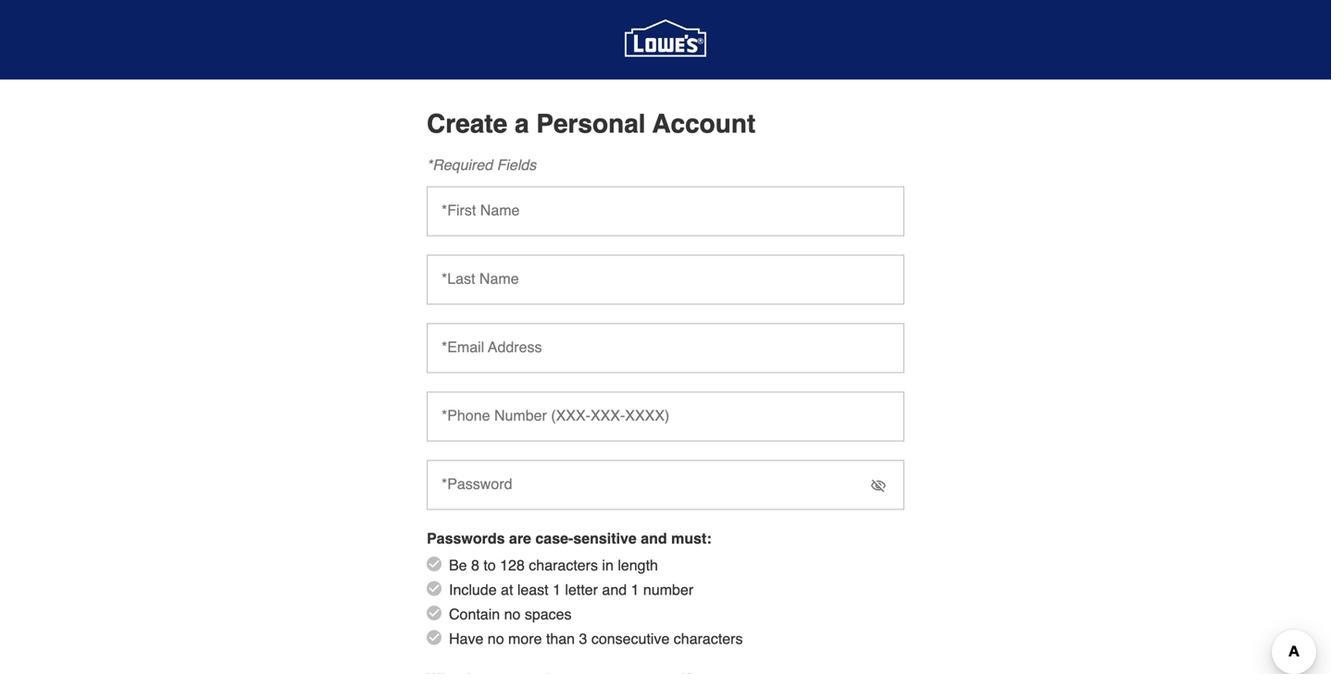 Task type: vqa. For each thing, say whether or not it's contained in the screenshot.
'you' to the left
no



Task type: locate. For each thing, give the bounding box(es) containing it.
0 horizontal spatial characters
[[529, 557, 598, 574]]

characters
[[529, 557, 598, 574], [674, 631, 743, 648]]

1
[[553, 582, 561, 599], [631, 582, 639, 599]]

personal
[[536, 109, 646, 139]]

2 1 from the left
[[631, 582, 639, 599]]

include
[[449, 582, 497, 599]]

name right *last on the left of page
[[479, 270, 519, 287]]

no for have
[[488, 631, 504, 648]]

(xxx-
[[551, 407, 591, 424]]

have no more than 3 consecutive characters
[[449, 631, 743, 648]]

no down contain no spaces
[[488, 631, 504, 648]]

*phone
[[442, 407, 490, 424]]

0 horizontal spatial and
[[602, 582, 627, 599]]

1 horizontal spatial characters
[[674, 631, 743, 648]]

128
[[500, 557, 525, 574]]

*email
[[442, 339, 484, 356]]

no for contain
[[504, 606, 521, 623]]

1 vertical spatial no
[[488, 631, 504, 648]]

xxx-
[[591, 407, 625, 424]]

and up length
[[641, 530, 667, 548]]

no down 'at'
[[504, 606, 521, 623]]

1 vertical spatial characters
[[674, 631, 743, 648]]

contain
[[449, 606, 500, 623]]

no
[[504, 606, 521, 623], [488, 631, 504, 648]]

be 8 to 128 characters in length
[[449, 557, 658, 574]]

*email address
[[442, 339, 542, 356]]

fields
[[497, 156, 536, 174]]

contain no spaces
[[449, 606, 572, 623]]

0 vertical spatial and
[[641, 530, 667, 548]]

name right the *first at the top
[[480, 202, 520, 219]]

3
[[579, 631, 587, 648]]

be
[[449, 557, 467, 574]]

case-
[[535, 530, 573, 548]]

*Last Name text field
[[427, 255, 905, 305]]

number
[[643, 582, 694, 599]]

1 horizontal spatial 1
[[631, 582, 639, 599]]

in
[[602, 557, 614, 574]]

and down in
[[602, 582, 627, 599]]

characters up "include at least 1 letter and 1 number"
[[529, 557, 598, 574]]

show password image
[[871, 479, 886, 494]]

spaces
[[525, 606, 572, 623]]

1 right least at the bottom left of the page
[[553, 582, 561, 599]]

0 vertical spatial name
[[480, 202, 520, 219]]

1 vertical spatial name
[[479, 270, 519, 287]]

name
[[480, 202, 520, 219], [479, 270, 519, 287]]

*Phone Number (XXX-XXX-XXXX) text field
[[427, 392, 905, 442]]

must:
[[671, 530, 712, 548]]

*first name
[[442, 202, 520, 219]]

0 vertical spatial characters
[[529, 557, 598, 574]]

and
[[641, 530, 667, 548], [602, 582, 627, 599]]

*Email Address text field
[[427, 324, 905, 374]]

a
[[515, 109, 529, 139]]

0 vertical spatial no
[[504, 606, 521, 623]]

0 horizontal spatial 1
[[553, 582, 561, 599]]

characters down number
[[674, 631, 743, 648]]

xxxx)
[[625, 407, 670, 424]]

1 down length
[[631, 582, 639, 599]]

*required
[[427, 156, 493, 174]]



Task type: describe. For each thing, give the bounding box(es) containing it.
length
[[618, 557, 658, 574]]

*last name
[[442, 270, 519, 287]]

include at least 1 letter and 1 number
[[449, 582, 694, 599]]

create
[[427, 109, 507, 139]]

name for *last name
[[479, 270, 519, 287]]

*First Name text field
[[427, 187, 905, 237]]

*password
[[442, 476, 512, 493]]

*last
[[442, 270, 475, 287]]

*required fields
[[427, 156, 536, 174]]

create a personal account
[[427, 109, 756, 139]]

lowe's home improvement logo image
[[625, 0, 706, 81]]

consecutive
[[591, 631, 670, 648]]

have
[[449, 631, 484, 648]]

*phone number (xxx-xxx-xxxx)
[[442, 407, 670, 424]]

to
[[484, 557, 496, 574]]

*first
[[442, 202, 476, 219]]

passwords are case-sensitive and must:
[[427, 530, 712, 548]]

address
[[488, 339, 542, 356]]

least
[[517, 582, 549, 599]]

1 horizontal spatial and
[[641, 530, 667, 548]]

than
[[546, 631, 575, 648]]

account
[[653, 109, 756, 139]]

sensitive
[[573, 530, 637, 548]]

are
[[509, 530, 531, 548]]

name for *first name
[[480, 202, 520, 219]]

letter
[[565, 582, 598, 599]]

at
[[501, 582, 513, 599]]

passwords
[[427, 530, 505, 548]]

1 1 from the left
[[553, 582, 561, 599]]

8
[[471, 557, 479, 574]]

1 vertical spatial and
[[602, 582, 627, 599]]

*Password password field
[[427, 461, 905, 511]]

number
[[494, 407, 547, 424]]

more
[[508, 631, 542, 648]]



